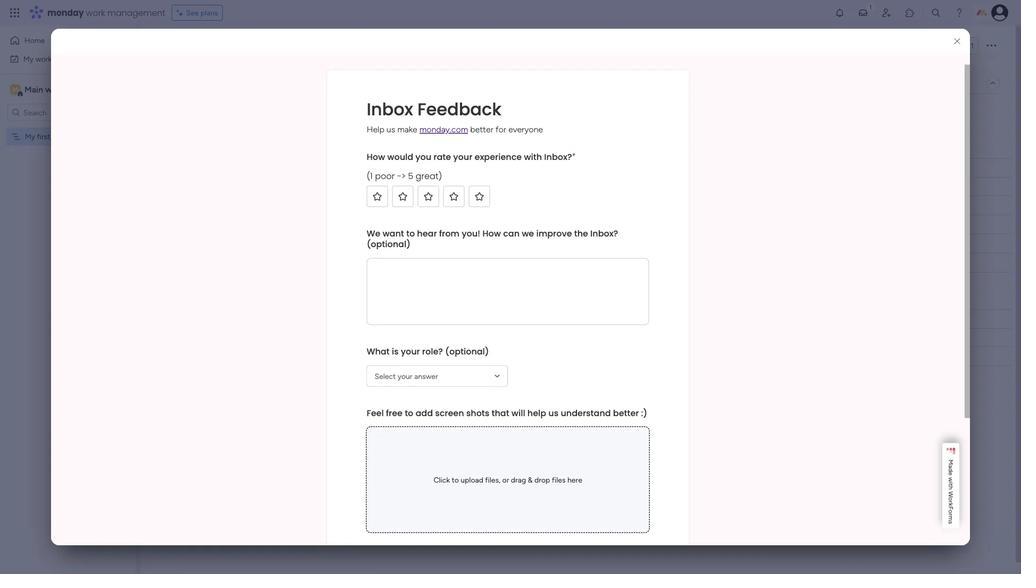 Task type: describe. For each thing, give the bounding box(es) containing it.
main workspace
[[24, 85, 87, 95]]

my work button
[[6, 50, 114, 67]]

home button
[[6, 32, 114, 49]]

Due date field
[[515, 313, 551, 325]]

see more link
[[484, 58, 518, 69]]

items
[[684, 184, 701, 192]]

Search in workspace field
[[22, 106, 89, 119]]

plans
[[201, 8, 218, 17]]

work for my
[[35, 54, 52, 63]]

see more
[[485, 59, 517, 68]]

see plans
[[186, 8, 218, 17]]

due date
[[518, 314, 548, 324]]

My first board field
[[159, 34, 279, 57]]

manage
[[163, 59, 189, 68]]

more
[[500, 59, 517, 68]]

and
[[354, 59, 366, 68]]

board activity image
[[905, 39, 917, 52]]

person
[[302, 107, 325, 116]]

main
[[24, 85, 43, 95]]

my up manage
[[162, 34, 186, 57]]

keep
[[368, 59, 384, 68]]

done
[[451, 201, 469, 210]]

john smith image
[[992, 4, 1009, 21]]

notes for first notes 'field' from the top of the page
[[672, 163, 692, 172]]

owners,
[[282, 59, 308, 68]]

1 image
[[866, 1, 876, 13]]

priority
[[595, 314, 619, 324]]

1 horizontal spatial first
[[190, 34, 221, 57]]

1 owner from the top
[[387, 163, 409, 172]]

invite members image
[[882, 7, 892, 18]]

first inside list box
[[37, 132, 50, 141]]

project
[[453, 59, 477, 68]]

my first board list box
[[0, 126, 136, 289]]

set
[[310, 59, 320, 68]]

stands.
[[479, 59, 502, 68]]

Priority field
[[593, 313, 622, 325]]

help image
[[955, 7, 965, 18]]

monday work management
[[47, 7, 165, 19]]

manage any type of project. assign owners, set timelines and keep track of where your project stands.
[[163, 59, 502, 68]]

2 notes field from the top
[[669, 313, 695, 325]]

workspace selection element
[[10, 83, 89, 97]]

hide button
[[429, 103, 468, 120]]

where
[[414, 59, 434, 68]]

track
[[386, 59, 403, 68]]

my inside list box
[[25, 132, 35, 141]]

2 status from the top
[[449, 314, 471, 324]]

1 of from the left
[[222, 59, 229, 68]]

work for monday
[[86, 7, 105, 19]]

working on it
[[438, 183, 482, 192]]

any
[[191, 59, 203, 68]]

1
[[971, 41, 974, 50]]

my first board inside list box
[[25, 132, 72, 141]]

timelines
[[322, 59, 352, 68]]

project.
[[231, 59, 256, 68]]

date
[[533, 314, 548, 324]]

other
[[673, 221, 691, 230]]

2 owner field from the top
[[384, 313, 412, 325]]



Task type: vqa. For each thing, say whether or not it's contained in the screenshot.
set
yes



Task type: locate. For each thing, give the bounding box(es) containing it.
work inside button
[[35, 54, 52, 63]]

1 horizontal spatial see
[[485, 59, 498, 68]]

1 vertical spatial board
[[52, 132, 72, 141]]

1 horizontal spatial board
[[225, 34, 276, 57]]

due
[[518, 314, 531, 324]]

board inside list box
[[52, 132, 72, 141]]

filter button
[[334, 103, 385, 120]]

see inside button
[[186, 8, 199, 17]]

option
[[0, 127, 136, 129]]

my first board
[[162, 34, 276, 57], [25, 132, 72, 141]]

1 vertical spatial owner field
[[384, 313, 412, 325]]

work right 'monday'
[[86, 7, 105, 19]]

your
[[436, 59, 451, 68]]

see plans button
[[172, 5, 223, 21]]

Status field
[[447, 162, 474, 174], [447, 313, 474, 325]]

1 vertical spatial status field
[[447, 313, 474, 325]]

monday
[[47, 7, 84, 19]]

it
[[478, 183, 482, 192]]

filter
[[351, 107, 368, 116]]

0 vertical spatial notes
[[672, 163, 692, 172]]

1 vertical spatial notes field
[[669, 313, 695, 325]]

0 horizontal spatial board
[[52, 132, 72, 141]]

first up type
[[190, 34, 221, 57]]

1 owner field from the top
[[384, 162, 412, 174]]

first
[[190, 34, 221, 57], [37, 132, 50, 141]]

0 vertical spatial owner
[[387, 163, 409, 172]]

0 vertical spatial owner field
[[384, 162, 412, 174]]

/
[[966, 41, 969, 50]]

type
[[205, 59, 220, 68]]

0 horizontal spatial work
[[35, 54, 52, 63]]

2 of from the left
[[405, 59, 412, 68]]

1 status from the top
[[449, 163, 471, 172]]

0 vertical spatial board
[[225, 34, 276, 57]]

of right type
[[222, 59, 229, 68]]

search everything image
[[931, 7, 942, 18]]

owner
[[387, 163, 409, 172], [387, 314, 409, 324]]

notes for first notes 'field' from the bottom of the page
[[672, 314, 692, 324]]

on
[[467, 183, 476, 192]]

my down home
[[23, 54, 34, 63]]

board down search in workspace field
[[52, 132, 72, 141]]

apps image
[[905, 7, 916, 18]]

1 status field from the top
[[447, 162, 474, 174]]

notes
[[687, 202, 704, 211]]

1 horizontal spatial of
[[405, 59, 412, 68]]

my first board up type
[[162, 34, 276, 57]]

work
[[86, 7, 105, 19], [35, 54, 52, 63]]

1 vertical spatial work
[[35, 54, 52, 63]]

m
[[12, 85, 19, 94]]

see
[[186, 8, 199, 17], [485, 59, 498, 68]]

2 status field from the top
[[447, 313, 474, 325]]

0 vertical spatial see
[[186, 8, 199, 17]]

see for see plans
[[186, 8, 199, 17]]

first down search in workspace field
[[37, 132, 50, 141]]

sort button
[[388, 103, 425, 120]]

work down home
[[35, 54, 52, 63]]

home
[[24, 36, 45, 45]]

collapse board header image
[[989, 79, 998, 87]]

see for see more
[[485, 59, 498, 68]]

0 vertical spatial work
[[86, 7, 105, 19]]

1 vertical spatial notes
[[672, 314, 692, 324]]

my work
[[23, 54, 52, 63]]

of right track on the left of the page
[[405, 59, 412, 68]]

invite / 1
[[946, 41, 974, 50]]

1 horizontal spatial my first board
[[162, 34, 276, 57]]

0 horizontal spatial my first board
[[25, 132, 72, 141]]

notifications image
[[835, 7, 845, 18]]

1 vertical spatial owner
[[387, 314, 409, 324]]

1 vertical spatial my first board
[[25, 132, 72, 141]]

0 vertical spatial status
[[449, 163, 471, 172]]

0 vertical spatial first
[[190, 34, 221, 57]]

see left plans
[[186, 8, 199, 17]]

automate
[[932, 78, 965, 88]]

Owner field
[[384, 162, 412, 174], [384, 313, 412, 325]]

of
[[222, 59, 229, 68], [405, 59, 412, 68]]

1 notes from the top
[[672, 163, 692, 172]]

invite / 1 button
[[926, 37, 979, 54]]

assign
[[258, 59, 281, 68]]

Notes field
[[669, 162, 695, 174], [669, 313, 695, 325]]

management
[[107, 7, 165, 19]]

my first board down search in workspace field
[[25, 132, 72, 141]]

1 notes field from the top
[[669, 162, 695, 174]]

1 vertical spatial see
[[485, 59, 498, 68]]

1 vertical spatial status
[[449, 314, 471, 324]]

0 vertical spatial status field
[[447, 162, 474, 174]]

0 horizontal spatial first
[[37, 132, 50, 141]]

1 horizontal spatial work
[[86, 7, 105, 19]]

workspace
[[45, 85, 87, 95]]

invite
[[946, 41, 965, 50]]

0 vertical spatial notes field
[[669, 162, 695, 174]]

working
[[438, 183, 465, 192]]

inbox image
[[858, 7, 869, 18]]

board up project.
[[225, 34, 276, 57]]

select product image
[[10, 7, 20, 18]]

see left more
[[485, 59, 498, 68]]

workspace image
[[10, 84, 21, 96]]

2 owner from the top
[[387, 314, 409, 324]]

arrow down image
[[372, 105, 385, 118]]

my
[[162, 34, 186, 57], [23, 54, 34, 63], [25, 132, 35, 141]]

hide
[[446, 107, 461, 116]]

board
[[225, 34, 276, 57], [52, 132, 72, 141]]

person button
[[285, 103, 331, 120]]

my inside button
[[23, 54, 34, 63]]

notes
[[672, 163, 692, 172], [672, 314, 692, 324]]

sort
[[405, 107, 419, 116]]

status
[[449, 163, 471, 172], [449, 314, 471, 324]]

2 notes from the top
[[672, 314, 692, 324]]

1 vertical spatial first
[[37, 132, 50, 141]]

0 vertical spatial my first board
[[162, 34, 276, 57]]

0 horizontal spatial see
[[186, 8, 199, 17]]

my down search in workspace field
[[25, 132, 35, 141]]

0 horizontal spatial of
[[222, 59, 229, 68]]

due date element
[[515, 161, 551, 174]]



